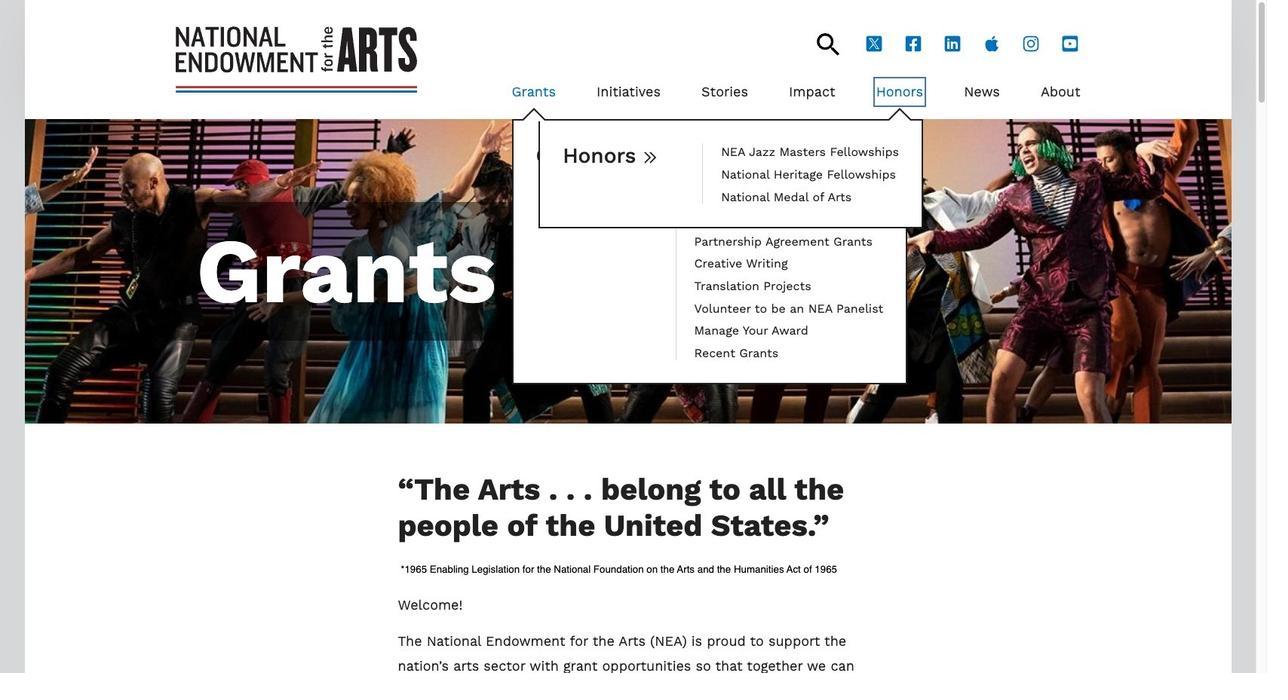 Task type: locate. For each thing, give the bounding box(es) containing it.
actors stretched across the stage image
[[25, 120, 1232, 424]]

menu item
[[597, 80, 661, 104], [702, 80, 749, 104], [789, 80, 836, 104], [965, 80, 1000, 104], [1041, 80, 1081, 104], [695, 144, 884, 160], [722, 144, 900, 160], [695, 166, 884, 182], [722, 166, 900, 182], [695, 188, 884, 205], [722, 188, 900, 205], [695, 211, 884, 227], [695, 233, 884, 249], [695, 255, 884, 272], [695, 278, 884, 294], [695, 300, 884, 316], [695, 322, 884, 339], [695, 345, 884, 361]]

national endowment for the arts logo image
[[175, 27, 417, 93]]

menu bar
[[471, 56, 1081, 385]]



Task type: vqa. For each thing, say whether or not it's contained in the screenshot.
menu bar
yes



